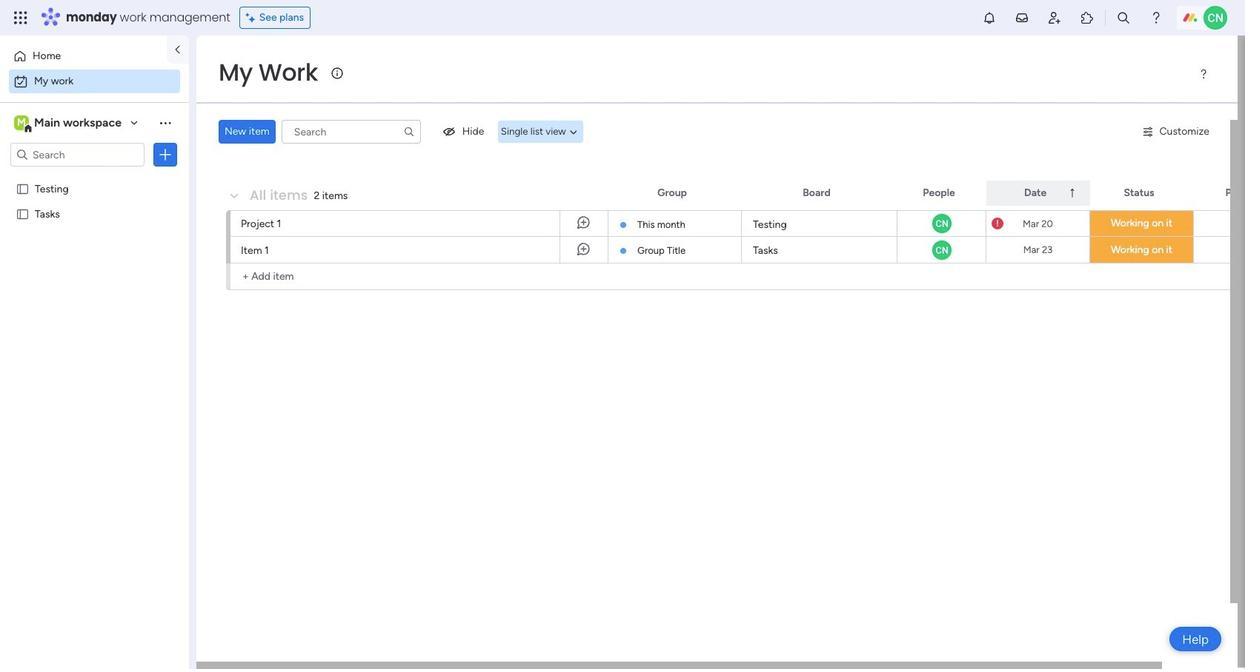 Task type: vqa. For each thing, say whether or not it's contained in the screenshot.
topmost option
yes



Task type: describe. For each thing, give the bounding box(es) containing it.
search everything image
[[1116, 10, 1131, 25]]

sort image
[[1067, 188, 1079, 199]]

workspace options image
[[158, 115, 173, 130]]

monday marketplace image
[[1080, 10, 1095, 25]]

workspace image
[[14, 115, 29, 131]]

see plans image
[[246, 10, 259, 26]]

options image
[[158, 147, 173, 162]]

2 public board image from the top
[[16, 207, 30, 221]]

invite members image
[[1047, 10, 1062, 25]]

1 vertical spatial option
[[9, 70, 180, 93]]

0 vertical spatial option
[[9, 44, 158, 68]]

help image
[[1149, 10, 1164, 25]]

Filter dashboard by text search field
[[281, 120, 421, 144]]

search image
[[403, 126, 415, 138]]



Task type: locate. For each thing, give the bounding box(es) containing it.
select product image
[[13, 10, 28, 25]]

list box
[[0, 173, 189, 427]]

update feed image
[[1015, 10, 1029, 25]]

option
[[9, 44, 158, 68], [9, 70, 180, 93], [0, 175, 189, 178]]

public board image
[[16, 182, 30, 196], [16, 207, 30, 221]]

notifications image
[[982, 10, 997, 25]]

workspace selection element
[[14, 114, 124, 133]]

Search in workspace field
[[31, 146, 124, 163]]

None search field
[[281, 120, 421, 144]]

v2 overdue deadline image
[[992, 217, 1004, 231]]

1 vertical spatial public board image
[[16, 207, 30, 221]]

2 vertical spatial option
[[0, 175, 189, 178]]

1 public board image from the top
[[16, 182, 30, 196]]

menu image
[[1198, 68, 1210, 80]]

column header
[[986, 181, 1090, 206]]

cool name image
[[1204, 6, 1227, 30]]

0 vertical spatial public board image
[[16, 182, 30, 196]]



